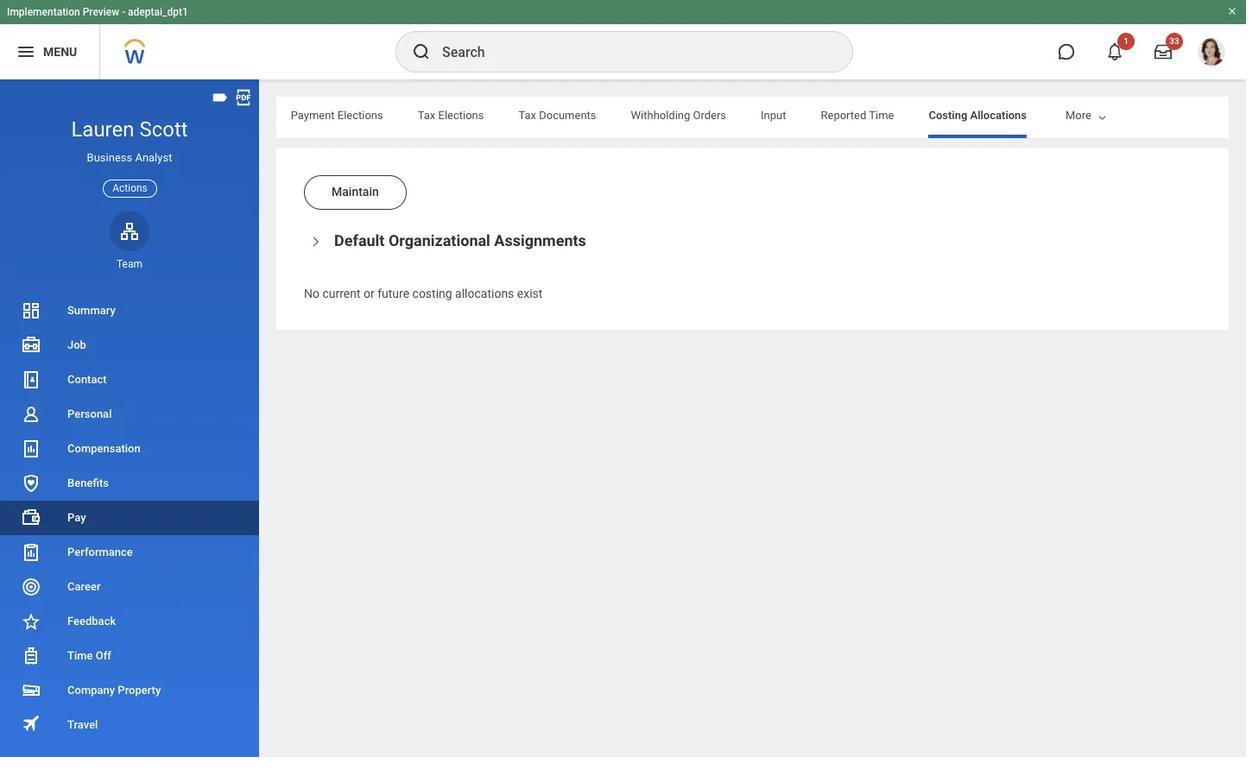 Task type: vqa. For each thing, say whether or not it's contained in the screenshot.
banner
no



Task type: locate. For each thing, give the bounding box(es) containing it.
-
[[122, 6, 125, 18]]

withholding orders
[[631, 109, 727, 122]]

menu button
[[0, 24, 100, 79]]

tab list
[[0, 97, 1027, 138]]

tax down search icon
[[418, 109, 436, 122]]

exist
[[517, 287, 543, 301]]

time right reported
[[869, 109, 895, 122]]

default
[[334, 232, 385, 250]]

1 elections from the left
[[338, 109, 383, 122]]

travel image
[[21, 714, 41, 735]]

inbox large image
[[1155, 43, 1173, 60]]

elections for tax elections
[[439, 109, 484, 122]]

allocations
[[455, 287, 514, 301]]

menu banner
[[0, 0, 1247, 79]]

company property link
[[0, 674, 259, 709]]

1 horizontal spatial time
[[869, 109, 895, 122]]

0 vertical spatial time
[[869, 109, 895, 122]]

elections
[[338, 109, 383, 122], [439, 109, 484, 122]]

1 tax from the left
[[418, 109, 436, 122]]

company property
[[67, 684, 161, 697]]

tab list containing payment elections
[[0, 97, 1027, 138]]

implementation preview -   adeptai_dpt1
[[7, 6, 188, 18]]

view team image
[[119, 221, 140, 242]]

preview
[[83, 6, 119, 18]]

tax documents
[[519, 109, 597, 122]]

Search Workday  search field
[[442, 33, 817, 71]]

maintain button
[[304, 175, 407, 210]]

2 elections from the left
[[439, 109, 484, 122]]

1 button
[[1097, 33, 1135, 71]]

allocations
[[971, 109, 1027, 122]]

0 horizontal spatial tax
[[418, 109, 436, 122]]

list
[[0, 294, 259, 743]]

costing
[[929, 109, 968, 122]]

tax
[[418, 109, 436, 122], [519, 109, 537, 122]]

profile logan mcneil image
[[1199, 38, 1226, 69]]

compensation image
[[21, 439, 41, 460]]

off
[[96, 650, 111, 663]]

benefits image
[[21, 474, 41, 494]]

adeptai_dpt1
[[128, 6, 188, 18]]

tag image
[[211, 88, 230, 107]]

compensation
[[67, 442, 141, 455]]

time left off
[[67, 650, 93, 663]]

notifications large image
[[1107, 43, 1124, 60]]

team lauren scott element
[[110, 257, 149, 271]]

summary
[[67, 304, 116, 317]]

2 tax from the left
[[519, 109, 537, 122]]

company property image
[[21, 681, 41, 702]]

payment elections
[[291, 109, 383, 122]]

1
[[1124, 36, 1129, 46]]

pay image
[[21, 508, 41, 529]]

lauren
[[71, 118, 134, 142]]

tax left documents
[[519, 109, 537, 122]]

chevron down image
[[310, 232, 322, 252]]

1 horizontal spatial tax
[[519, 109, 537, 122]]

compensation link
[[0, 432, 259, 467]]

travel link
[[0, 709, 259, 743]]

justify image
[[16, 41, 36, 62]]

time
[[869, 109, 895, 122], [67, 650, 93, 663]]

actions button
[[103, 179, 157, 198]]

1 vertical spatial time
[[67, 650, 93, 663]]

more
[[1066, 109, 1092, 122]]

orders
[[693, 109, 727, 122]]

0 horizontal spatial time
[[67, 650, 93, 663]]

contact
[[67, 373, 107, 386]]

tax for tax elections
[[418, 109, 436, 122]]

feedback link
[[0, 605, 259, 639]]

scott
[[139, 118, 188, 142]]

contact link
[[0, 363, 259, 397]]

business analyst
[[87, 151, 172, 164]]

lauren scott
[[71, 118, 188, 142]]

personal link
[[0, 397, 259, 432]]

personal
[[67, 408, 112, 421]]

time off
[[67, 650, 111, 663]]

no
[[304, 287, 320, 301]]

actions
[[113, 182, 148, 194]]

implementation
[[7, 6, 80, 18]]

1 horizontal spatial elections
[[439, 109, 484, 122]]

pay
[[67, 512, 86, 524]]

input
[[761, 109, 787, 122]]

company
[[67, 684, 115, 697]]

performance image
[[21, 543, 41, 563]]

0 horizontal spatial elections
[[338, 109, 383, 122]]

future
[[378, 287, 410, 301]]

documents
[[539, 109, 597, 122]]

analyst
[[135, 151, 172, 164]]

reported
[[821, 109, 867, 122]]

close environment banner image
[[1228, 6, 1238, 16]]

current
[[323, 287, 361, 301]]

assignments
[[495, 232, 587, 250]]



Task type: describe. For each thing, give the bounding box(es) containing it.
time inside navigation pane region
[[67, 650, 93, 663]]

costing allocations
[[929, 109, 1027, 122]]

reported time
[[821, 109, 895, 122]]

organizational
[[389, 232, 491, 250]]

job
[[67, 339, 86, 352]]

view printable version (pdf) image
[[234, 88, 253, 107]]

team
[[117, 258, 143, 270]]

payment
[[291, 109, 335, 122]]

withholding
[[631, 109, 691, 122]]

summary link
[[0, 294, 259, 328]]

time off image
[[21, 646, 41, 667]]

maintain
[[332, 185, 379, 199]]

feedback image
[[21, 612, 41, 633]]

property
[[118, 684, 161, 697]]

career link
[[0, 570, 259, 605]]

career
[[67, 581, 101, 594]]

performance
[[67, 546, 133, 559]]

time inside tab list
[[869, 109, 895, 122]]

pay link
[[0, 501, 259, 536]]

search image
[[411, 41, 432, 62]]

feedback
[[67, 615, 116, 628]]

no current or future costing allocations exist
[[304, 287, 543, 301]]

benefits link
[[0, 467, 259, 501]]

business
[[87, 151, 132, 164]]

navigation pane region
[[0, 79, 259, 758]]

tax elections
[[418, 109, 484, 122]]

elections for payment elections
[[338, 109, 383, 122]]

menu
[[43, 45, 77, 58]]

team link
[[110, 211, 149, 271]]

tax for tax documents
[[519, 109, 537, 122]]

performance link
[[0, 536, 259, 570]]

costing
[[413, 287, 452, 301]]

default organizational assignments button
[[334, 232, 587, 250]]

33 button
[[1145, 33, 1184, 71]]

33
[[1170, 36, 1180, 46]]

personal image
[[21, 404, 41, 425]]

job link
[[0, 328, 259, 363]]

list containing summary
[[0, 294, 259, 743]]

job image
[[21, 335, 41, 356]]

or
[[364, 287, 375, 301]]

contact image
[[21, 370, 41, 391]]

default organizational assignments
[[334, 232, 587, 250]]

summary image
[[21, 301, 41, 321]]

career image
[[21, 577, 41, 598]]

time off link
[[0, 639, 259, 674]]

travel
[[67, 719, 98, 732]]

benefits
[[67, 477, 109, 490]]



